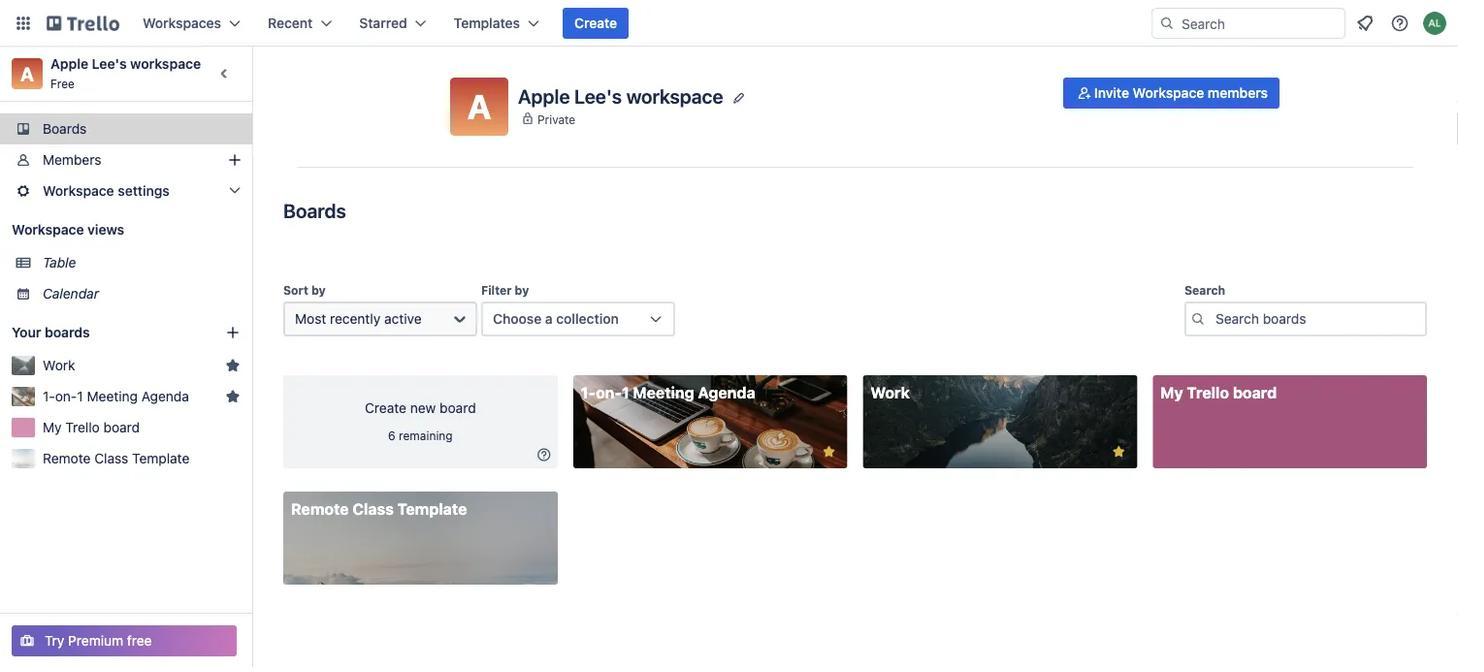 Task type: describe. For each thing, give the bounding box(es) containing it.
apple for apple lee's workspace free
[[50, 56, 88, 72]]

1 horizontal spatial my
[[1161, 384, 1183, 402]]

lee's for apple lee's workspace free
[[92, 56, 127, 72]]

try
[[45, 633, 64, 649]]

workspace settings
[[43, 183, 170, 199]]

your
[[12, 325, 41, 341]]

a
[[545, 311, 553, 327]]

apple lee's workspace link
[[50, 56, 201, 72]]

1 vertical spatial boards
[[283, 199, 346, 222]]

apple for apple lee's workspace
[[518, 85, 570, 107]]

sm image
[[1075, 83, 1094, 103]]

settings
[[118, 183, 170, 199]]

0 vertical spatial trello
[[1187, 384, 1229, 402]]

workspace for apple lee's workspace
[[626, 85, 723, 107]]

table link
[[43, 253, 241, 273]]

lee's for apple lee's workspace
[[574, 85, 622, 107]]

create button
[[563, 8, 629, 39]]

sm image
[[534, 445, 554, 465]]

a link
[[12, 58, 43, 89]]

workspace for views
[[12, 222, 84, 238]]

1 vertical spatial trello
[[65, 420, 100, 436]]

most recently active
[[295, 311, 422, 327]]

0 vertical spatial my trello board
[[1161, 384, 1277, 402]]

back to home image
[[47, 8, 119, 39]]

1 horizontal spatial work
[[871, 384, 910, 402]]

meeting inside 1-on-1 meeting agenda 'link'
[[633, 384, 694, 402]]

choose a collection
[[493, 311, 619, 327]]

free
[[127, 633, 152, 649]]

premium
[[68, 633, 123, 649]]

0 notifications image
[[1353, 12, 1377, 35]]

1-on-1 meeting agenda link
[[573, 375, 847, 469]]

agenda inside 'link'
[[698, 384, 755, 402]]

1 horizontal spatial remote
[[291, 500, 349, 519]]

workspace for apple lee's workspace free
[[130, 56, 201, 72]]

recent
[[268, 15, 313, 31]]

create new board
[[365, 400, 476, 416]]

6 remaining
[[388, 429, 453, 442]]

1 horizontal spatial board
[[440, 400, 476, 416]]

try premium free button
[[12, 626, 237, 657]]

2 horizontal spatial board
[[1233, 384, 1277, 402]]

calendar
[[43, 286, 99, 302]]

0 horizontal spatial template
[[132, 451, 190, 467]]

6
[[388, 429, 396, 442]]

workspaces button
[[131, 8, 252, 39]]

private
[[537, 112, 575, 126]]

boards
[[45, 325, 90, 341]]

a for a link
[[20, 62, 34, 85]]

click to unstar this board. it will be removed from your starred list. image
[[1110, 443, 1128, 461]]

recent button
[[256, 8, 344, 39]]

workspace navigation collapse icon image
[[211, 60, 239, 87]]

workspace views
[[12, 222, 124, 238]]

sort by
[[283, 283, 326, 297]]

create for create new board
[[365, 400, 406, 416]]

filter
[[481, 283, 512, 297]]

invite workspace members
[[1094, 85, 1268, 101]]

create for create
[[574, 15, 617, 31]]

0 horizontal spatial my trello board link
[[43, 418, 241, 438]]



Task type: vqa. For each thing, say whether or not it's contained in the screenshot.
the left Create
yes



Task type: locate. For each thing, give the bounding box(es) containing it.
1 horizontal spatial lee's
[[574, 85, 622, 107]]

on- inside 'link'
[[596, 384, 622, 402]]

0 vertical spatial remote class template link
[[43, 449, 241, 469]]

on- down boards
[[55, 389, 77, 405]]

try premium free
[[45, 633, 152, 649]]

0 horizontal spatial boards
[[43, 121, 87, 137]]

active
[[384, 311, 422, 327]]

your boards
[[12, 325, 90, 341]]

lee's down back to home image
[[92, 56, 127, 72]]

0 horizontal spatial remote class template link
[[43, 449, 241, 469]]

sort
[[283, 283, 308, 297]]

apple up private
[[518, 85, 570, 107]]

agenda
[[698, 384, 755, 402], [141, 389, 189, 405]]

your boards with 4 items element
[[12, 321, 196, 344]]

0 vertical spatial remote
[[43, 451, 91, 467]]

1 horizontal spatial remote class template link
[[283, 492, 558, 585]]

meeting
[[633, 384, 694, 402], [87, 389, 138, 405]]

1 vertical spatial remote class template
[[291, 500, 467, 519]]

board down 1-on-1 meeting agenda button
[[103, 420, 140, 436]]

work button
[[43, 356, 217, 375]]

1 inside button
[[77, 389, 83, 405]]

0 vertical spatial template
[[132, 451, 190, 467]]

1 horizontal spatial class
[[353, 500, 394, 519]]

1 horizontal spatial template
[[397, 500, 467, 519]]

choose
[[493, 311, 542, 327]]

a
[[20, 62, 34, 85], [467, 86, 491, 127]]

0 horizontal spatial a
[[20, 62, 34, 85]]

1 horizontal spatial 1-
[[581, 384, 596, 402]]

1 horizontal spatial my trello board link
[[1153, 375, 1427, 469]]

0 vertical spatial create
[[574, 15, 617, 31]]

apple
[[50, 56, 88, 72], [518, 85, 570, 107]]

1 horizontal spatial 1
[[622, 384, 629, 402]]

free
[[50, 77, 75, 90]]

board right new
[[440, 400, 476, 416]]

0 horizontal spatial trello
[[65, 420, 100, 436]]

1- down your boards
[[43, 389, 55, 405]]

remote class template
[[43, 451, 190, 467], [291, 500, 467, 519]]

1 vertical spatial class
[[353, 500, 394, 519]]

0 horizontal spatial workspace
[[130, 56, 201, 72]]

workspace for settings
[[43, 183, 114, 199]]

by for sort by
[[311, 283, 326, 297]]

my trello board link
[[1153, 375, 1427, 469], [43, 418, 241, 438]]

0 vertical spatial class
[[94, 451, 128, 467]]

a for 'a' 'button'
[[467, 86, 491, 127]]

workspace inside popup button
[[43, 183, 114, 199]]

0 vertical spatial boards
[[43, 121, 87, 137]]

1 vertical spatial lee's
[[574, 85, 622, 107]]

invite workspace members button
[[1063, 78, 1280, 109]]

on-
[[596, 384, 622, 402], [55, 389, 77, 405]]

choose a collection button
[[481, 302, 675, 337]]

0 horizontal spatial class
[[94, 451, 128, 467]]

template down 1-on-1 meeting agenda button
[[132, 451, 190, 467]]

1 vertical spatial starred icon image
[[225, 389, 241, 405]]

boards link
[[0, 114, 252, 145]]

1 horizontal spatial trello
[[1187, 384, 1229, 402]]

apple lee (applelee29) image
[[1423, 12, 1446, 35]]

a inside a link
[[20, 62, 34, 85]]

new
[[410, 400, 436, 416]]

lee's up private
[[574, 85, 622, 107]]

lee's
[[92, 56, 127, 72], [574, 85, 622, 107]]

1
[[622, 384, 629, 402], [77, 389, 83, 405]]

1 horizontal spatial my trello board
[[1161, 384, 1277, 402]]

template down remaining
[[397, 500, 467, 519]]

0 horizontal spatial work
[[43, 358, 75, 374]]

1 horizontal spatial meeting
[[633, 384, 694, 402]]

remote
[[43, 451, 91, 467], [291, 500, 349, 519]]

1 vertical spatial remote class template link
[[283, 492, 558, 585]]

agenda inside button
[[141, 389, 189, 405]]

1 inside 'link'
[[622, 384, 629, 402]]

1 horizontal spatial agenda
[[698, 384, 755, 402]]

0 horizontal spatial remote class template
[[43, 451, 190, 467]]

apple lee's workspace
[[518, 85, 723, 107]]

starred icon image for work
[[225, 358, 241, 374]]

template
[[132, 451, 190, 467], [397, 500, 467, 519]]

1 down work button
[[77, 389, 83, 405]]

1 vertical spatial workspace
[[43, 183, 114, 199]]

workspace down the members
[[43, 183, 114, 199]]

1 vertical spatial my
[[43, 420, 62, 436]]

meeting inside 1-on-1 meeting agenda button
[[87, 389, 138, 405]]

1 horizontal spatial workspace
[[626, 85, 723, 107]]

0 horizontal spatial my trello board
[[43, 420, 140, 436]]

remote class template down 6 in the bottom of the page
[[291, 500, 467, 519]]

views
[[87, 222, 124, 238]]

1- down collection
[[581, 384, 596, 402]]

1 horizontal spatial boards
[[283, 199, 346, 222]]

workspace down primary element
[[626, 85, 723, 107]]

0 horizontal spatial my
[[43, 420, 62, 436]]

a inside 'a' 'button'
[[467, 86, 491, 127]]

1- inside button
[[43, 389, 55, 405]]

workspace inside button
[[1133, 85, 1204, 101]]

1-on-1 meeting agenda
[[581, 384, 755, 402], [43, 389, 189, 405]]

0 horizontal spatial board
[[103, 420, 140, 436]]

on- inside button
[[55, 389, 77, 405]]

0 horizontal spatial 1-on-1 meeting agenda
[[43, 389, 189, 405]]

click to unstar this board. it will be removed from your starred list. image
[[820, 443, 838, 461]]

members link
[[0, 145, 252, 176]]

templates button
[[442, 8, 551, 39]]

2 starred icon image from the top
[[225, 389, 241, 405]]

by
[[311, 283, 326, 297], [515, 283, 529, 297]]

1 horizontal spatial a
[[467, 86, 491, 127]]

Search text field
[[1185, 302, 1427, 337]]

1 vertical spatial create
[[365, 400, 406, 416]]

0 horizontal spatial by
[[311, 283, 326, 297]]

a left private
[[467, 86, 491, 127]]

lee's inside apple lee's workspace free
[[92, 56, 127, 72]]

starred button
[[348, 8, 438, 39]]

0 vertical spatial a
[[20, 62, 34, 85]]

apple lee's workspace free
[[50, 56, 201, 90]]

1 horizontal spatial by
[[515, 283, 529, 297]]

0 horizontal spatial lee's
[[92, 56, 127, 72]]

templates
[[454, 15, 520, 31]]

board down search text field at right
[[1233, 384, 1277, 402]]

my trello board
[[1161, 384, 1277, 402], [43, 420, 140, 436]]

0 horizontal spatial meeting
[[87, 389, 138, 405]]

0 horizontal spatial agenda
[[141, 389, 189, 405]]

0 horizontal spatial remote
[[43, 451, 91, 467]]

1-on-1 meeting agenda button
[[43, 387, 217, 406]]

invite
[[1094, 85, 1129, 101]]

create up the apple lee's workspace
[[574, 15, 617, 31]]

table
[[43, 255, 76, 271]]

1-
[[581, 384, 596, 402], [43, 389, 55, 405]]

0 vertical spatial remote class template
[[43, 451, 190, 467]]

0 horizontal spatial on-
[[55, 389, 77, 405]]

class
[[94, 451, 128, 467], [353, 500, 394, 519]]

1 horizontal spatial on-
[[596, 384, 622, 402]]

boards
[[43, 121, 87, 137], [283, 199, 346, 222]]

0 vertical spatial apple
[[50, 56, 88, 72]]

by right filter
[[515, 283, 529, 297]]

0 horizontal spatial apple
[[50, 56, 88, 72]]

0 vertical spatial my
[[1161, 384, 1183, 402]]

1 vertical spatial workspace
[[626, 85, 723, 107]]

trello
[[1187, 384, 1229, 402], [65, 420, 100, 436]]

1 horizontal spatial apple
[[518, 85, 570, 107]]

1- inside 'link'
[[581, 384, 596, 402]]

2 by from the left
[[515, 283, 529, 297]]

0 vertical spatial workspace
[[1133, 85, 1204, 101]]

1 vertical spatial template
[[397, 500, 467, 519]]

1 vertical spatial work
[[871, 384, 910, 402]]

search image
[[1159, 16, 1175, 31]]

primary element
[[0, 0, 1458, 47]]

open information menu image
[[1390, 14, 1410, 33]]

class down 1-on-1 meeting agenda button
[[94, 451, 128, 467]]

0 vertical spatial workspace
[[130, 56, 201, 72]]

1 vertical spatial remote
[[291, 500, 349, 519]]

1 horizontal spatial remote class template
[[291, 500, 467, 519]]

remote class template down 1-on-1 meeting agenda button
[[43, 451, 190, 467]]

0 horizontal spatial create
[[365, 400, 406, 416]]

remaining
[[399, 429, 453, 442]]

starred icon image
[[225, 358, 241, 374], [225, 389, 241, 405]]

0 horizontal spatial 1
[[77, 389, 83, 405]]

remote class template link
[[43, 449, 241, 469], [283, 492, 558, 585]]

boards up the sort by at the top of the page
[[283, 199, 346, 222]]

1 vertical spatial a
[[467, 86, 491, 127]]

1 horizontal spatial create
[[574, 15, 617, 31]]

boards up the members
[[43, 121, 87, 137]]

workspace inside apple lee's workspace free
[[130, 56, 201, 72]]

create up 6 in the bottom of the page
[[365, 400, 406, 416]]

0 vertical spatial starred icon image
[[225, 358, 241, 374]]

1-on-1 meeting agenda inside 'link'
[[581, 384, 755, 402]]

1 starred icon image from the top
[[225, 358, 241, 374]]

calendar link
[[43, 284, 241, 304]]

workspace up table at the left top of the page
[[12, 222, 84, 238]]

1 by from the left
[[311, 283, 326, 297]]

0 vertical spatial lee's
[[92, 56, 127, 72]]

starred
[[359, 15, 407, 31]]

workspace down workspaces
[[130, 56, 201, 72]]

filter by
[[481, 283, 529, 297]]

Search field
[[1175, 9, 1345, 38]]

search
[[1185, 283, 1225, 297]]

work inside button
[[43, 358, 75, 374]]

workspace settings button
[[0, 176, 252, 207]]

collection
[[556, 311, 619, 327]]

add board image
[[225, 325, 241, 341]]

by for filter by
[[515, 283, 529, 297]]

apple up free
[[50, 56, 88, 72]]

create
[[574, 15, 617, 31], [365, 400, 406, 416]]

2 vertical spatial workspace
[[12, 222, 84, 238]]

starred icon image for 1-on-1 meeting agenda
[[225, 389, 241, 405]]

1 vertical spatial apple
[[518, 85, 570, 107]]

board
[[1233, 384, 1277, 402], [440, 400, 476, 416], [103, 420, 140, 436]]

0 vertical spatial work
[[43, 358, 75, 374]]

on- down collection
[[596, 384, 622, 402]]

1 down choose a collection button
[[622, 384, 629, 402]]

class down 6 in the bottom of the page
[[353, 500, 394, 519]]

my
[[1161, 384, 1183, 402], [43, 420, 62, 436]]

a button
[[450, 78, 508, 136]]

work link
[[863, 375, 1137, 469]]

workspaces
[[143, 15, 221, 31]]

workspace right invite
[[1133, 85, 1204, 101]]

most
[[295, 311, 326, 327]]

apple inside apple lee's workspace free
[[50, 56, 88, 72]]

a left free
[[20, 62, 34, 85]]

work
[[43, 358, 75, 374], [871, 384, 910, 402]]

workspace
[[130, 56, 201, 72], [626, 85, 723, 107]]

1 horizontal spatial 1-on-1 meeting agenda
[[581, 384, 755, 402]]

members
[[43, 152, 101, 168]]

1 vertical spatial my trello board
[[43, 420, 140, 436]]

members
[[1208, 85, 1268, 101]]

by right 'sort'
[[311, 283, 326, 297]]

create inside button
[[574, 15, 617, 31]]

recently
[[330, 311, 380, 327]]

workspace
[[1133, 85, 1204, 101], [43, 183, 114, 199], [12, 222, 84, 238]]

1-on-1 meeting agenda inside button
[[43, 389, 189, 405]]

0 horizontal spatial 1-
[[43, 389, 55, 405]]



